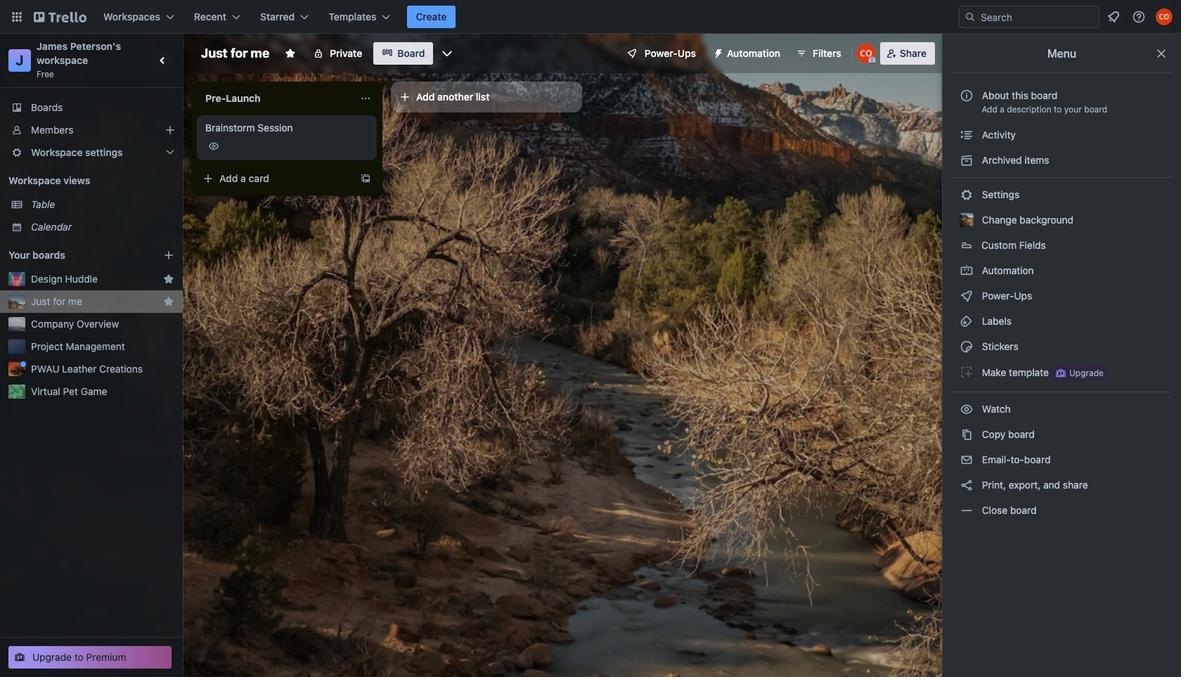 Task type: vqa. For each thing, say whether or not it's contained in the screenshot.
third sm image from the bottom
yes



Task type: locate. For each thing, give the bounding box(es) containing it.
starred icon image
[[163, 274, 174, 285], [163, 296, 174, 307]]

1 starred icon image from the top
[[163, 274, 174, 285]]

your boards with 6 items element
[[8, 247, 142, 264]]

1 vertical spatial starred icon image
[[163, 296, 174, 307]]

customize views image
[[440, 46, 455, 60]]

open information menu image
[[1132, 10, 1146, 24]]

None text field
[[197, 87, 354, 110]]

sm image
[[960, 264, 974, 278], [960, 314, 974, 328], [960, 340, 974, 354], [960, 402, 974, 416], [960, 428, 974, 442], [960, 453, 974, 467]]

star or unstar board image
[[285, 48, 296, 59]]

2 sm image from the top
[[960, 314, 974, 328]]

add board image
[[163, 250, 174, 261]]

sm image
[[707, 42, 727, 62], [960, 128, 974, 142], [960, 153, 974, 167], [960, 188, 974, 202], [960, 289, 974, 303], [960, 365, 974, 379], [960, 478, 974, 492], [960, 504, 974, 518]]

Board name text field
[[194, 42, 277, 65]]

0 notifications image
[[1106, 8, 1122, 25]]

0 vertical spatial starred icon image
[[163, 274, 174, 285]]



Task type: describe. For each thing, give the bounding box(es) containing it.
primary element
[[0, 0, 1181, 34]]

2 starred icon image from the top
[[163, 296, 174, 307]]

4 sm image from the top
[[960, 402, 974, 416]]

christina overa (christinaovera) image
[[856, 44, 876, 63]]

create from template… image
[[360, 173, 371, 184]]

5 sm image from the top
[[960, 428, 974, 442]]

3 sm image from the top
[[960, 340, 974, 354]]

back to home image
[[34, 6, 86, 28]]

christina overa (christinaovera) image
[[1156, 8, 1173, 25]]

search image
[[965, 11, 976, 23]]

this member is an admin of this board. image
[[869, 57, 875, 63]]

6 sm image from the top
[[960, 453, 974, 467]]

Search field
[[976, 7, 1099, 27]]

workspace navigation collapse icon image
[[153, 51, 173, 70]]

1 sm image from the top
[[960, 264, 974, 278]]



